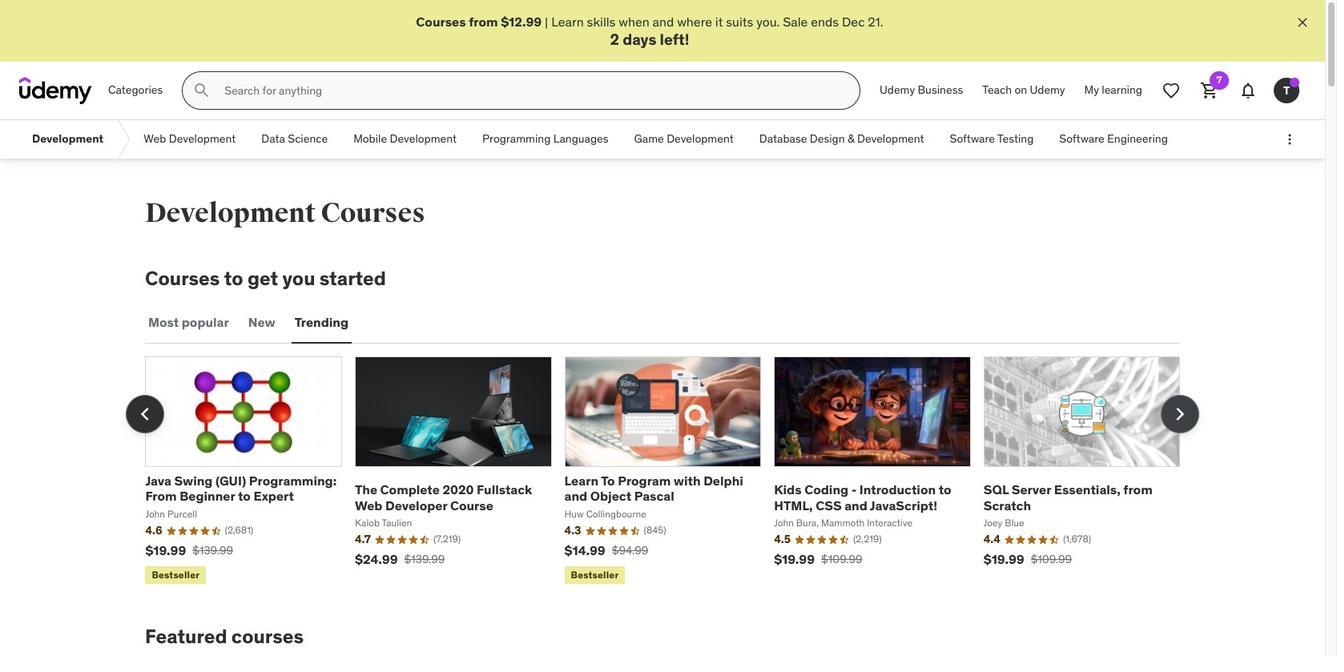 Task type: vqa. For each thing, say whether or not it's contained in the screenshot.
You on the left of the page
yes



Task type: describe. For each thing, give the bounding box(es) containing it.
new
[[248, 315, 275, 331]]

most popular
[[148, 315, 229, 331]]

data science link
[[249, 120, 341, 159]]

$12.99
[[501, 14, 542, 30]]

courses from $12.99 | learn skills when and where it suits you. sale ends dec 21. 2 days left!
[[416, 14, 884, 49]]

you.
[[757, 14, 780, 30]]

testing
[[998, 132, 1034, 146]]

ends
[[811, 14, 839, 30]]

science
[[288, 132, 328, 146]]

software testing link
[[938, 120, 1047, 159]]

and inside learn to program with delphi and object pascal
[[565, 488, 588, 504]]

left!
[[660, 30, 690, 49]]

1 vertical spatial courses
[[321, 197, 425, 230]]

previous image
[[132, 402, 158, 427]]

udemy image
[[19, 77, 92, 104]]

development inside mobile development link
[[390, 132, 457, 146]]

21.
[[868, 14, 884, 30]]

pascal
[[635, 488, 675, 504]]

when
[[619, 14, 650, 30]]

scratch
[[984, 497, 1032, 513]]

sale
[[783, 14, 808, 30]]

udemy business
[[880, 83, 964, 97]]

7
[[1217, 74, 1223, 86]]

html,
[[774, 497, 813, 513]]

sql
[[984, 482, 1009, 498]]

business
[[918, 83, 964, 97]]

java
[[145, 473, 172, 489]]

swing
[[174, 473, 213, 489]]

t link
[[1268, 71, 1307, 110]]

close image
[[1295, 14, 1311, 30]]

trending button
[[291, 304, 352, 342]]

the
[[355, 482, 378, 498]]

web inside the complete 2020 fullstack web developer course
[[355, 497, 383, 513]]

2 udemy from the left
[[1030, 83, 1066, 97]]

1 udemy from the left
[[880, 83, 916, 97]]

mobile development link
[[341, 120, 470, 159]]

data
[[262, 132, 285, 146]]

sql server essentials, from scratch
[[984, 482, 1153, 513]]

started
[[320, 266, 386, 291]]

java swing (gui) programming: from beginner to expert
[[145, 473, 337, 504]]

server
[[1012, 482, 1052, 498]]

complete
[[380, 482, 440, 498]]

development inside 'web development' link
[[169, 132, 236, 146]]

my learning
[[1085, 83, 1143, 97]]

(gui)
[[216, 473, 246, 489]]

coding
[[805, 482, 849, 498]]

courses for courses from $12.99 | learn skills when and where it suits you. sale ends dec 21. 2 days left!
[[416, 14, 466, 30]]

database design & development link
[[747, 120, 938, 159]]

development link
[[19, 120, 116, 159]]

programming languages
[[483, 132, 609, 146]]

development inside development link
[[32, 132, 104, 146]]

popular
[[182, 315, 229, 331]]

developer
[[386, 497, 448, 513]]

course
[[450, 497, 494, 513]]

7 link
[[1191, 71, 1230, 110]]

from
[[145, 488, 177, 504]]

learning
[[1102, 83, 1143, 97]]

expert
[[254, 488, 294, 504]]

courses to get you started
[[145, 266, 386, 291]]

introduction
[[860, 482, 936, 498]]

programming languages link
[[470, 120, 622, 159]]

database design & development
[[760, 132, 925, 146]]

learn inside courses from $12.99 | learn skills when and where it suits you. sale ends dec 21. 2 days left!
[[552, 14, 584, 30]]

fullstack
[[477, 482, 533, 498]]

0 horizontal spatial web
[[144, 132, 166, 146]]

learn inside learn to program with delphi and object pascal
[[565, 473, 599, 489]]

object
[[591, 488, 632, 504]]

my
[[1085, 83, 1100, 97]]

arrow pointing to subcategory menu links image
[[116, 120, 131, 159]]

web development link
[[131, 120, 249, 159]]

mobile
[[354, 132, 387, 146]]

game development
[[635, 132, 734, 146]]

engineering
[[1108, 132, 1169, 146]]

&
[[848, 132, 855, 146]]

data science
[[262, 132, 328, 146]]

next image
[[1168, 402, 1194, 427]]

java swing (gui) programming: from beginner to expert link
[[145, 473, 337, 504]]

programming
[[483, 132, 551, 146]]

on
[[1015, 83, 1028, 97]]

it
[[716, 14, 723, 30]]

the complete 2020 fullstack web developer course
[[355, 482, 533, 513]]

languages
[[554, 132, 609, 146]]

skills
[[587, 14, 616, 30]]



Task type: locate. For each thing, give the bounding box(es) containing it.
-
[[852, 482, 857, 498]]

1 horizontal spatial and
[[653, 14, 674, 30]]

0 horizontal spatial from
[[469, 14, 498, 30]]

development down "udemy" image
[[32, 132, 104, 146]]

featured
[[145, 625, 227, 650]]

and inside kids coding - introduction to html, css and javascript!
[[845, 497, 868, 513]]

programming:
[[249, 473, 337, 489]]

game development link
[[622, 120, 747, 159]]

courses inside courses from $12.99 | learn skills when and where it suits you. sale ends dec 21. 2 days left!
[[416, 14, 466, 30]]

essentials,
[[1055, 482, 1121, 498]]

0 vertical spatial learn
[[552, 14, 584, 30]]

development right mobile
[[390, 132, 457, 146]]

software for software testing
[[950, 132, 996, 146]]

development courses
[[145, 197, 425, 230]]

css
[[816, 497, 842, 513]]

get
[[248, 266, 278, 291]]

1 software from the left
[[950, 132, 996, 146]]

courses
[[416, 14, 466, 30], [321, 197, 425, 230], [145, 266, 220, 291]]

beginner
[[180, 488, 235, 504]]

and for courses from $12.99 | learn skills when and where it suits you. sale ends dec 21. 2 days left!
[[653, 14, 674, 30]]

1 vertical spatial web
[[355, 497, 383, 513]]

teach on udemy link
[[973, 71, 1075, 110]]

database
[[760, 132, 808, 146]]

program
[[618, 473, 671, 489]]

to left expert
[[238, 488, 251, 504]]

development inside the game development link
[[667, 132, 734, 146]]

2
[[610, 30, 620, 49]]

software engineering
[[1060, 132, 1169, 146]]

0 vertical spatial from
[[469, 14, 498, 30]]

software left testing
[[950, 132, 996, 146]]

from
[[469, 14, 498, 30], [1124, 482, 1153, 498]]

udemy right on
[[1030, 83, 1066, 97]]

mobile development
[[354, 132, 457, 146]]

udemy left business
[[880, 83, 916, 97]]

2 vertical spatial courses
[[145, 266, 220, 291]]

1 vertical spatial learn
[[565, 473, 599, 489]]

you
[[283, 266, 315, 291]]

learn left "to"
[[565, 473, 599, 489]]

javascript!
[[870, 497, 938, 513]]

sql server essentials, from scratch link
[[984, 482, 1153, 513]]

my learning link
[[1075, 71, 1153, 110]]

Search for anything text field
[[222, 77, 841, 104]]

web left the developer
[[355, 497, 383, 513]]

learn to program with delphi and object pascal
[[565, 473, 744, 504]]

2 software from the left
[[1060, 132, 1105, 146]]

design
[[810, 132, 845, 146]]

development up get
[[145, 197, 316, 230]]

and right the css
[[845, 497, 868, 513]]

trending
[[295, 315, 349, 331]]

0 horizontal spatial udemy
[[880, 83, 916, 97]]

learn to program with delphi and object pascal link
[[565, 473, 744, 504]]

from inside the sql server essentials, from scratch
[[1124, 482, 1153, 498]]

shopping cart with 7 items image
[[1201, 81, 1220, 100]]

to
[[224, 266, 243, 291], [939, 482, 952, 498], [238, 488, 251, 504]]

and left object
[[565, 488, 588, 504]]

development right game
[[667, 132, 734, 146]]

1 horizontal spatial udemy
[[1030, 83, 1066, 97]]

2 horizontal spatial and
[[845, 497, 868, 513]]

delphi
[[704, 473, 744, 489]]

|
[[545, 14, 549, 30]]

web
[[144, 132, 166, 146], [355, 497, 383, 513]]

to inside java swing (gui) programming: from beginner to expert
[[238, 488, 251, 504]]

submit search image
[[193, 81, 212, 100]]

web right arrow pointing to subcategory menu links image
[[144, 132, 166, 146]]

kids coding - introduction to html, css and javascript! link
[[774, 482, 952, 513]]

from inside courses from $12.99 | learn skills when and where it suits you. sale ends dec 21. 2 days left!
[[469, 14, 498, 30]]

from right "essentials,"
[[1124, 482, 1153, 498]]

categories button
[[99, 71, 173, 110]]

learn right "|"
[[552, 14, 584, 30]]

0 vertical spatial web
[[144, 132, 166, 146]]

1 horizontal spatial web
[[355, 497, 383, 513]]

dec
[[842, 14, 865, 30]]

and inside courses from $12.99 | learn skills when and where it suits you. sale ends dec 21. 2 days left!
[[653, 14, 674, 30]]

1 vertical spatial from
[[1124, 482, 1153, 498]]

the complete 2020 fullstack web developer course link
[[355, 482, 533, 513]]

web development
[[144, 132, 236, 146]]

and up left!
[[653, 14, 674, 30]]

teach on udemy
[[983, 83, 1066, 97]]

suits
[[726, 14, 754, 30]]

0 vertical spatial courses
[[416, 14, 466, 30]]

t
[[1284, 83, 1291, 98]]

software testing
[[950, 132, 1034, 146]]

to right javascript!
[[939, 482, 952, 498]]

0 horizontal spatial software
[[950, 132, 996, 146]]

1 horizontal spatial from
[[1124, 482, 1153, 498]]

you have alerts image
[[1291, 78, 1300, 88]]

where
[[677, 14, 713, 30]]

kids
[[774, 482, 802, 498]]

carousel element
[[126, 357, 1200, 588]]

categories
[[108, 83, 163, 97]]

development inside database design & development 'link'
[[858, 132, 925, 146]]

1 horizontal spatial software
[[1060, 132, 1105, 146]]

and
[[653, 14, 674, 30], [565, 488, 588, 504], [845, 497, 868, 513]]

udemy business link
[[871, 71, 973, 110]]

more subcategory menu links image
[[1283, 132, 1299, 148]]

courses for courses to get you started
[[145, 266, 220, 291]]

teach
[[983, 83, 1012, 97]]

new button
[[245, 304, 279, 342]]

courses
[[232, 625, 304, 650]]

development right &
[[858, 132, 925, 146]]

software
[[950, 132, 996, 146], [1060, 132, 1105, 146]]

software down my
[[1060, 132, 1105, 146]]

software for software engineering
[[1060, 132, 1105, 146]]

featured courses
[[145, 625, 304, 650]]

wishlist image
[[1162, 81, 1182, 100]]

development down submit search "icon" at left
[[169, 132, 236, 146]]

software engineering link
[[1047, 120, 1181, 159]]

to inside kids coding - introduction to html, css and javascript!
[[939, 482, 952, 498]]

notifications image
[[1239, 81, 1259, 100]]

to left get
[[224, 266, 243, 291]]

with
[[674, 473, 701, 489]]

days
[[623, 30, 657, 49]]

and for kids coding - introduction to html, css and javascript!
[[845, 497, 868, 513]]

0 horizontal spatial and
[[565, 488, 588, 504]]

to
[[601, 473, 615, 489]]

kids coding - introduction to html, css and javascript!
[[774, 482, 952, 513]]

from left $12.99
[[469, 14, 498, 30]]

most
[[148, 315, 179, 331]]



